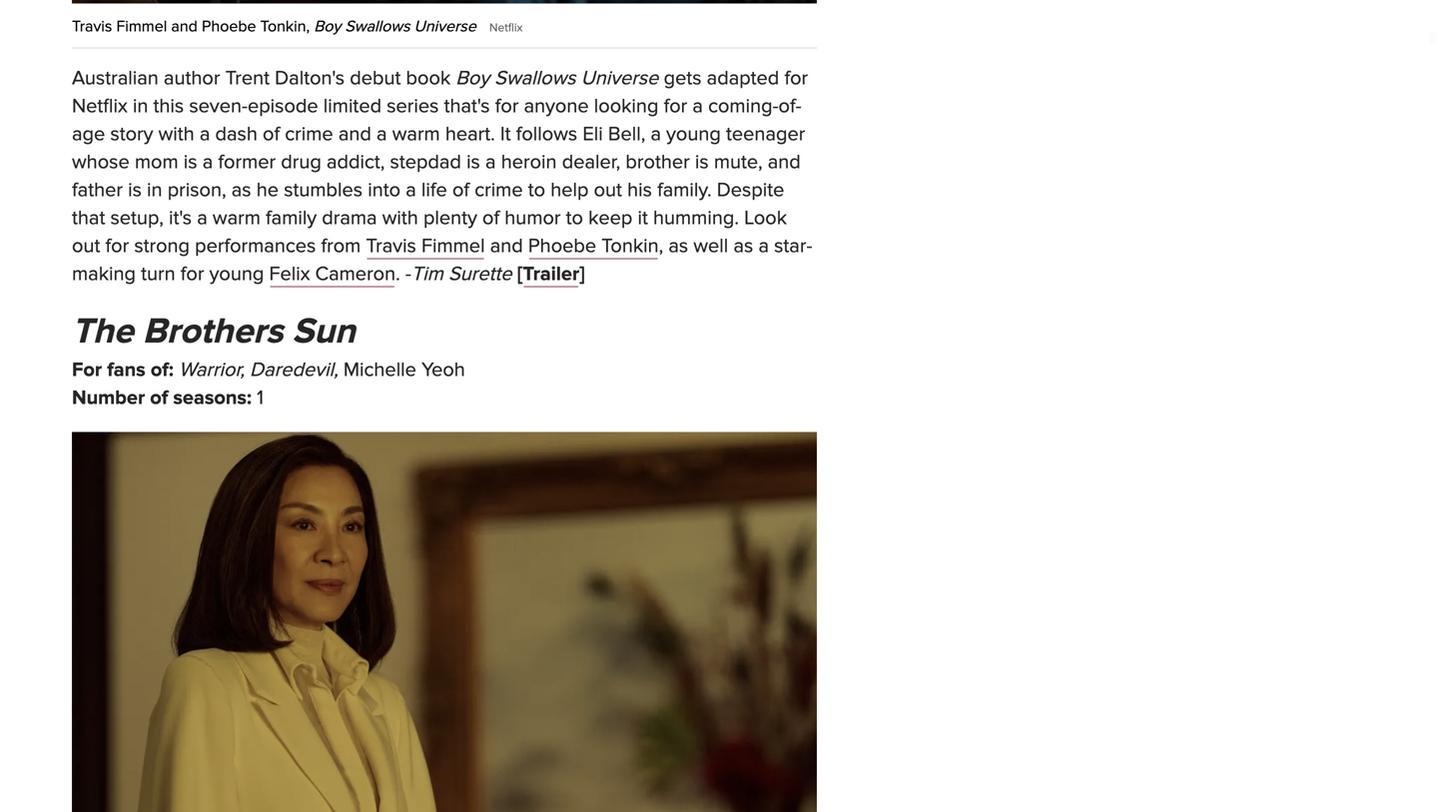 Task type: locate. For each thing, give the bounding box(es) containing it.
1 horizontal spatial as
[[669, 234, 688, 258]]

1 horizontal spatial phoebe
[[528, 234, 596, 258]]

0 horizontal spatial boy
[[314, 17, 341, 36]]

of down the of:
[[150, 386, 168, 410]]

and
[[171, 17, 198, 36], [338, 122, 371, 146], [768, 150, 801, 174], [490, 234, 523, 258]]

0 horizontal spatial crime
[[285, 122, 333, 146]]

heart.
[[445, 122, 495, 146]]

phoebe up trent
[[202, 17, 256, 36]]

warm
[[392, 122, 440, 146], [213, 206, 261, 230]]

family.
[[657, 178, 712, 202]]

prison,
[[168, 178, 226, 202]]

for inside , as well as a star- making turn for young
[[181, 262, 204, 286]]

a up prison, at the left top of the page
[[202, 150, 213, 174]]

1 vertical spatial swallows
[[495, 66, 576, 90]]

a up brother
[[651, 122, 661, 146]]

performances
[[195, 234, 316, 258]]

number
[[72, 386, 145, 410]]

stumbles
[[284, 178, 363, 202]]

in left this
[[133, 94, 148, 118]]

for right turn
[[181, 262, 204, 286]]

0 horizontal spatial universe
[[414, 17, 476, 36]]

0 vertical spatial swallows
[[345, 17, 410, 36]]

fimmel up australian
[[116, 17, 167, 36]]

1 vertical spatial out
[[72, 234, 100, 258]]

0 vertical spatial boy
[[314, 17, 341, 36]]

mom
[[135, 150, 178, 174]]

netflix up the age
[[72, 94, 128, 118]]

warm up performances
[[213, 206, 261, 230]]

for
[[785, 66, 808, 90], [495, 94, 519, 118], [664, 94, 687, 118], [105, 234, 129, 258], [181, 262, 204, 286]]

netflix
[[489, 20, 523, 35], [72, 94, 128, 118]]

as right ","
[[669, 234, 688, 258]]

0 vertical spatial netflix
[[489, 20, 523, 35]]

0 horizontal spatial fimmel
[[116, 17, 167, 36]]

to down "help"
[[566, 206, 583, 230]]

out up keep at the top left of page
[[594, 178, 622, 202]]

with
[[158, 122, 194, 146], [382, 206, 418, 230]]

felix cameron . - tim surette [ trailer ]
[[269, 262, 585, 286]]

0 vertical spatial universe
[[414, 17, 476, 36]]

with down this
[[158, 122, 194, 146]]

-
[[405, 262, 411, 286]]

0 vertical spatial warm
[[392, 122, 440, 146]]

with down into
[[382, 206, 418, 230]]

travis fimmel and phoebe tonkin, boy swallows universe
[[72, 17, 476, 36]]

despite
[[717, 178, 785, 202]]

tim
[[411, 262, 443, 286]]

1 vertical spatial phoebe
[[528, 234, 596, 258]]

phoebe up trailer
[[528, 234, 596, 258]]

1 vertical spatial to
[[566, 206, 583, 230]]

1 vertical spatial fimmel
[[422, 234, 485, 258]]

out down that
[[72, 234, 100, 258]]

surette
[[449, 262, 512, 286]]

young inside , as well as a star- making turn for young
[[209, 262, 264, 286]]

1 vertical spatial with
[[382, 206, 418, 230]]

1 horizontal spatial swallows
[[495, 66, 576, 90]]

warm down series in the top left of the page
[[392, 122, 440, 146]]

a right it's
[[197, 206, 207, 230]]

young
[[666, 122, 721, 146], [209, 262, 264, 286]]

universe down travis fimmel and phoebe tonkin, boy swallows universe image on the top
[[414, 17, 476, 36]]

stepdad
[[390, 150, 461, 174]]

of down episode
[[263, 122, 280, 146]]

heroin
[[501, 150, 557, 174]]

episode
[[248, 94, 318, 118]]

is up prison, at the left top of the page
[[184, 150, 197, 174]]

of inside the brothers sun for fans of: warrior, daredevil, michelle yeoh number of seasons: 1
[[150, 386, 168, 410]]

as
[[231, 178, 251, 202], [669, 234, 688, 258], [734, 234, 753, 258]]

1 horizontal spatial universe
[[581, 66, 659, 90]]

0 vertical spatial phoebe
[[202, 17, 256, 36]]

dalton's
[[275, 66, 345, 90]]

0 horizontal spatial swallows
[[345, 17, 410, 36]]

humor
[[505, 206, 561, 230]]

1 vertical spatial netflix
[[72, 94, 128, 118]]

fimmel
[[116, 17, 167, 36], [422, 234, 485, 258]]

travis up the .
[[366, 234, 416, 258]]

0 horizontal spatial phoebe
[[202, 17, 256, 36]]

universe
[[414, 17, 476, 36], [581, 66, 659, 90]]

universe up looking
[[581, 66, 659, 90]]

0 vertical spatial fimmel
[[116, 17, 167, 36]]

phoebe
[[202, 17, 256, 36], [528, 234, 596, 258]]

1 horizontal spatial travis
[[366, 234, 416, 258]]

crime
[[285, 122, 333, 146], [475, 178, 523, 202]]

fimmel for travis fimmel and phoebe tonkin
[[422, 234, 485, 258]]

as left 'he'
[[231, 178, 251, 202]]

0 horizontal spatial with
[[158, 122, 194, 146]]

to up humor
[[528, 178, 545, 202]]

crime up drug
[[285, 122, 333, 146]]

and up [
[[490, 234, 523, 258]]

0 horizontal spatial warm
[[213, 206, 261, 230]]

as right well
[[734, 234, 753, 258]]

turn
[[141, 262, 175, 286]]

0 horizontal spatial young
[[209, 262, 264, 286]]

teenager
[[726, 122, 805, 146]]

debut
[[350, 66, 401, 90]]

look
[[744, 206, 787, 230]]

author
[[164, 66, 220, 90]]

netflix down travis fimmel and phoebe tonkin, boy swallows universe image on the top
[[489, 20, 523, 35]]

0 vertical spatial travis
[[72, 17, 112, 36]]

1 vertical spatial travis
[[366, 234, 416, 258]]

1 horizontal spatial netflix
[[489, 20, 523, 35]]

1 horizontal spatial crime
[[475, 178, 523, 202]]

is up "setup,"
[[128, 178, 142, 202]]

phoebe for tonkin
[[528, 234, 596, 258]]

book
[[406, 66, 451, 90]]

boy right tonkin,
[[314, 17, 341, 36]]

boy up that's
[[456, 66, 490, 90]]

of-
[[779, 94, 802, 118]]

daredevil,
[[250, 358, 338, 382]]

crime down heroin on the top left of the page
[[475, 178, 523, 202]]

1 horizontal spatial fimmel
[[422, 234, 485, 258]]

1 horizontal spatial boy
[[456, 66, 490, 90]]

tonkin
[[602, 234, 659, 258]]

]
[[579, 262, 585, 286]]

in down mom
[[147, 178, 162, 202]]

swallows
[[345, 17, 410, 36], [495, 66, 576, 90]]

out
[[594, 178, 622, 202], [72, 234, 100, 258]]

humming.
[[653, 206, 739, 230]]

of right life
[[452, 178, 470, 202]]

fimmel for travis fimmel and phoebe tonkin, boy swallows universe
[[116, 17, 167, 36]]

australian author trent dalton's debut book boy swallows universe
[[72, 66, 659, 90]]

0 vertical spatial young
[[666, 122, 721, 146]]

is up the family.
[[695, 150, 709, 174]]

0 vertical spatial out
[[594, 178, 622, 202]]

young down performances
[[209, 262, 264, 286]]

travis fimmel and phoebe tonkin
[[366, 234, 659, 258]]

0 horizontal spatial netflix
[[72, 94, 128, 118]]

a down 'look'
[[759, 234, 769, 258]]

1 horizontal spatial young
[[666, 122, 721, 146]]

young up brother
[[666, 122, 721, 146]]

age
[[72, 122, 105, 146]]

father
[[72, 178, 123, 202]]

it
[[638, 206, 648, 230]]

0 horizontal spatial travis
[[72, 17, 112, 36]]

0 vertical spatial to
[[528, 178, 545, 202]]

swallows up anyone
[[495, 66, 576, 90]]

brother
[[626, 150, 690, 174]]

a down heart.
[[485, 150, 496, 174]]

drama
[[322, 206, 377, 230]]

and up the author
[[171, 17, 198, 36]]

1 vertical spatial young
[[209, 262, 264, 286]]

and up addict,
[[338, 122, 371, 146]]

fimmel down the plenty
[[422, 234, 485, 258]]

follows
[[516, 122, 578, 146]]

for down gets
[[664, 94, 687, 118]]

0 vertical spatial crime
[[285, 122, 333, 146]]

setup,
[[110, 206, 164, 230]]

it
[[500, 122, 511, 146]]

travis up australian
[[72, 17, 112, 36]]

0 vertical spatial in
[[133, 94, 148, 118]]

yeoh
[[422, 358, 465, 382]]

his
[[627, 178, 652, 202]]

to
[[528, 178, 545, 202], [566, 206, 583, 230]]

family
[[266, 206, 317, 230]]

story
[[110, 122, 153, 146]]

swallows up debut
[[345, 17, 410, 36]]

1 horizontal spatial to
[[566, 206, 583, 230]]

travis for travis fimmel and phoebe tonkin, boy swallows universe
[[72, 17, 112, 36]]

0 horizontal spatial as
[[231, 178, 251, 202]]



Task type: describe. For each thing, give the bounding box(es) containing it.
1 vertical spatial universe
[[581, 66, 659, 90]]

a down gets
[[693, 94, 703, 118]]

whose
[[72, 150, 130, 174]]

australian
[[72, 66, 159, 90]]

is down heart.
[[467, 150, 480, 174]]

the brothers sun for fans of: warrior, daredevil, michelle yeoh number of seasons: 1
[[72, 310, 465, 410]]

fans
[[107, 358, 146, 382]]

for
[[72, 358, 102, 382]]

adapted
[[707, 66, 779, 90]]

he
[[256, 178, 279, 202]]

a left life
[[406, 178, 416, 202]]

making
[[72, 262, 136, 286]]

dash
[[215, 122, 258, 146]]

former
[[218, 150, 276, 174]]

2 horizontal spatial as
[[734, 234, 753, 258]]

a down seven-
[[200, 122, 210, 146]]

as inside the gets adapted for netflix in this seven-episode limited series that's for anyone looking for a coming-of- age story with a dash of crime and a warm heart. it follows eli bell, a young teenager whose mom is a former drug addict, stepdad is a heroin dealer, brother is mute, and father is in prison, as he stumbles into a life of crime to help out his family. despite that setup, it's a warm family drama with plenty of humor to keep it humming. look out for strong performances from
[[231, 178, 251, 202]]

1 horizontal spatial with
[[382, 206, 418, 230]]

for up of-
[[785, 66, 808, 90]]

0 horizontal spatial out
[[72, 234, 100, 258]]

into
[[368, 178, 401, 202]]

felix
[[269, 262, 310, 286]]

that's
[[444, 94, 490, 118]]

tonkin,
[[260, 17, 310, 36]]

strong
[[134, 234, 190, 258]]

dealer,
[[562, 150, 621, 174]]

bell,
[[608, 122, 646, 146]]

for up it
[[495, 94, 519, 118]]

trailer
[[523, 262, 579, 286]]

gets adapted for netflix in this seven-episode limited series that's for anyone looking for a coming-of- age story with a dash of crime and a warm heart. it follows eli bell, a young teenager whose mom is a former drug addict, stepdad is a heroin dealer, brother is mute, and father is in prison, as he stumbles into a life of crime to help out his family. despite that setup, it's a warm family drama with plenty of humor to keep it humming. look out for strong performances from
[[72, 66, 808, 258]]

1 vertical spatial in
[[147, 178, 162, 202]]

and down teenager
[[768, 150, 801, 174]]

it's
[[169, 206, 192, 230]]

a up addict,
[[377, 122, 387, 146]]

travis fimmel link
[[366, 234, 485, 258]]

phoebe tonkin link
[[528, 234, 659, 258]]

the
[[72, 310, 134, 353]]

[
[[517, 262, 523, 286]]

0 vertical spatial with
[[158, 122, 194, 146]]

.
[[396, 262, 400, 286]]

that
[[72, 206, 105, 230]]

series
[[387, 94, 439, 118]]

seasons:
[[173, 386, 252, 410]]

michelle
[[343, 358, 416, 382]]

warrior,
[[179, 358, 245, 382]]

1 horizontal spatial warm
[[392, 122, 440, 146]]

trailer link
[[523, 262, 579, 286]]

life
[[421, 178, 447, 202]]

plenty
[[424, 206, 477, 230]]

anyone
[[524, 94, 589, 118]]

sun
[[292, 310, 355, 353]]

for up making
[[105, 234, 129, 258]]

0 horizontal spatial to
[[528, 178, 545, 202]]

well
[[694, 234, 728, 258]]

this
[[153, 94, 184, 118]]

1 vertical spatial crime
[[475, 178, 523, 202]]

seven-
[[189, 94, 248, 118]]

keep
[[588, 206, 633, 230]]

coming-
[[708, 94, 779, 118]]

travis for travis fimmel and phoebe tonkin
[[366, 234, 416, 258]]

star-
[[774, 234, 813, 258]]

cameron
[[315, 262, 396, 286]]

netflix inside the gets adapted for netflix in this seven-episode limited series that's for anyone looking for a coming-of- age story with a dash of crime and a warm heart. it follows eli bell, a young teenager whose mom is a former drug addict, stepdad is a heroin dealer, brother is mute, and father is in prison, as he stumbles into a life of crime to help out his family. despite that setup, it's a warm family drama with plenty of humor to keep it humming. look out for strong performances from
[[72, 94, 128, 118]]

trent
[[225, 66, 270, 90]]

, as well as a star- making turn for young
[[72, 234, 813, 286]]

from
[[321, 234, 361, 258]]

eli
[[583, 122, 603, 146]]

drug
[[281, 150, 321, 174]]

felix cameron link
[[269, 262, 396, 286]]

1
[[257, 386, 264, 410]]

brothers
[[143, 310, 283, 353]]

a inside , as well as a star- making turn for young
[[759, 234, 769, 258]]

,
[[659, 234, 663, 258]]

of up travis fimmel and phoebe tonkin
[[482, 206, 500, 230]]

looking
[[594, 94, 659, 118]]

phoebe for tonkin,
[[202, 17, 256, 36]]

of:
[[151, 358, 174, 382]]

addict,
[[327, 150, 385, 174]]

1 vertical spatial warm
[[213, 206, 261, 230]]

1 horizontal spatial out
[[594, 178, 622, 202]]

1 vertical spatial boy
[[456, 66, 490, 90]]

gets
[[664, 66, 702, 90]]

young inside the gets adapted for netflix in this seven-episode limited series that's for anyone looking for a coming-of- age story with a dash of crime and a warm heart. it follows eli bell, a young teenager whose mom is a former drug addict, stepdad is a heroin dealer, brother is mute, and father is in prison, as he stumbles into a life of crime to help out his family. despite that setup, it's a warm family drama with plenty of humor to keep it humming. look out for strong performances from
[[666, 122, 721, 146]]

travis fimmel and phoebe tonkin, boy swallows universe image
[[72, 0, 817, 3]]

limited
[[323, 94, 382, 118]]

mute,
[[714, 150, 763, 174]]

michelle yeoh, the brothers sun image
[[72, 432, 817, 812]]

help
[[551, 178, 589, 202]]



Task type: vqa. For each thing, say whether or not it's contained in the screenshot.
J.B. Smoove and Larry David, Curb Your Enthusiasm image
no



